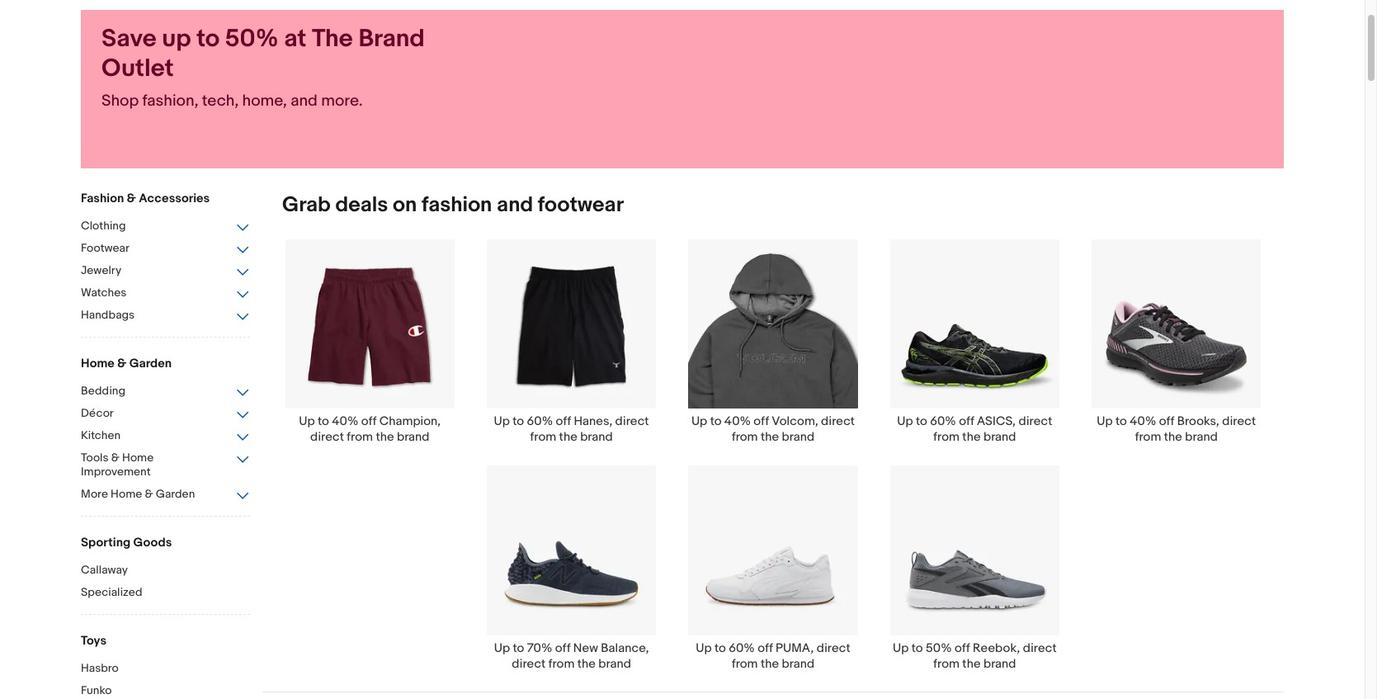 Task type: vqa. For each thing, say whether or not it's contained in the screenshot.
Up for Up to 70% off New Balance, direct from the brand
yes



Task type: locate. For each thing, give the bounding box(es) containing it.
the inside up to 40% off brooks, direct from the brand
[[1164, 429, 1183, 445]]

home up bedding
[[81, 356, 115, 371]]

the
[[376, 429, 394, 445], [559, 429, 578, 445], [761, 429, 779, 445], [963, 429, 981, 445], [1164, 429, 1183, 445], [578, 656, 596, 671], [761, 656, 779, 671], [963, 656, 981, 671]]

balance,
[[601, 640, 649, 656]]

&
[[127, 191, 136, 206], [117, 356, 127, 371], [111, 451, 120, 465], [145, 487, 153, 501]]

from left puma,
[[732, 656, 758, 671]]

more
[[81, 487, 108, 501]]

and left more.
[[291, 92, 318, 111]]

off inside up to 40% off volcom, direct from the brand
[[754, 414, 769, 429]]

champion,
[[379, 414, 441, 429]]

reebok,
[[973, 640, 1020, 656]]

direct inside up to 60% off asics, direct from the brand
[[1019, 414, 1053, 429]]

to
[[197, 24, 220, 54], [318, 414, 329, 429], [513, 414, 524, 429], [710, 414, 722, 429], [916, 414, 928, 429], [1116, 414, 1127, 429], [513, 640, 524, 656], [715, 640, 726, 656], [912, 640, 923, 656]]

40% inside up to 40% off brooks, direct from the brand
[[1130, 414, 1157, 429]]

60% left asics,
[[930, 414, 956, 429]]

from for up to 50% off reebok, direct from the brand
[[934, 656, 960, 671]]

from left hanes,
[[530, 429, 556, 445]]

from inside up to 40% off champion, direct from the brand
[[347, 429, 373, 445]]

50% inside save up to 50% at the brand outlet shop fashion, tech, home, and more.
[[225, 24, 279, 54]]

jewelry button
[[81, 263, 250, 279]]

up inside up to 40% off champion, direct from the brand
[[299, 414, 315, 429]]

shop
[[102, 92, 139, 111]]

home
[[81, 356, 115, 371], [122, 451, 154, 465], [111, 487, 142, 501]]

footwear
[[81, 241, 129, 255]]

60% left puma,
[[729, 640, 755, 656]]

to inside up to 60% off hanes, direct from the brand
[[513, 414, 524, 429]]

brand inside up to 50% off reebok, direct from the brand
[[984, 656, 1016, 671]]

the for up to 60% off puma, direct from the brand
[[761, 656, 779, 671]]

up to 60% off hanes, direct from the brand link
[[471, 239, 672, 445]]

to inside up to 40% off brooks, direct from the brand
[[1116, 414, 1127, 429]]

1 horizontal spatial and
[[497, 192, 533, 218]]

off inside up to 60% off hanes, direct from the brand
[[556, 414, 571, 429]]

50% inside up to 50% off reebok, direct from the brand
[[926, 640, 952, 656]]

home & garden
[[81, 356, 172, 371]]

direct for up to 40% off champion, direct from the brand
[[310, 429, 344, 445]]

0 vertical spatial home
[[81, 356, 115, 371]]

up inside up to 40% off volcom, direct from the brand
[[692, 414, 708, 429]]

brand inside up to 40% off volcom, direct from the brand
[[782, 429, 815, 445]]

off left asics,
[[959, 414, 975, 429]]

to for up to 60% off puma, direct from the brand
[[715, 640, 726, 656]]

1 vertical spatial and
[[497, 192, 533, 218]]

off inside up to 60% off asics, direct from the brand
[[959, 414, 975, 429]]

0 vertical spatial and
[[291, 92, 318, 111]]

up
[[299, 414, 315, 429], [494, 414, 510, 429], [692, 414, 708, 429], [897, 414, 913, 429], [1097, 414, 1113, 429], [494, 640, 510, 656], [696, 640, 712, 656], [893, 640, 909, 656]]

to inside up to 50% off reebok, direct from the brand
[[912, 640, 923, 656]]

to for up to 70% off new balance, direct from the brand
[[513, 640, 524, 656]]

up to 70% off new balance, direct from the brand link
[[471, 465, 672, 671]]

up inside up to 60% off asics, direct from the brand
[[897, 414, 913, 429]]

off inside up to 40% off champion, direct from the brand
[[361, 414, 377, 429]]

60% inside up to 60% off hanes, direct from the brand
[[527, 414, 553, 429]]

tools
[[81, 451, 109, 465]]

home down the improvement on the bottom of the page
[[111, 487, 142, 501]]

garden inside bedding décor kitchen tools & home improvement more home & garden
[[156, 487, 195, 501]]

70%
[[527, 640, 553, 656]]

hasbro funko
[[81, 661, 119, 697]]

1 horizontal spatial 40%
[[725, 414, 751, 429]]

the inside up to 40% off volcom, direct from the brand
[[761, 429, 779, 445]]

watches
[[81, 286, 127, 300]]

direct for up to 40% off volcom, direct from the brand
[[821, 414, 855, 429]]

off inside up to 70% off new balance, direct from the brand
[[555, 640, 571, 656]]

the inside up to 60% off hanes, direct from the brand
[[559, 429, 578, 445]]

off for reebok,
[[955, 640, 970, 656]]

fashion
[[81, 191, 124, 206]]

0 horizontal spatial and
[[291, 92, 318, 111]]

on
[[393, 192, 417, 218]]

garden down 'tools & home improvement' dropdown button
[[156, 487, 195, 501]]

off
[[361, 414, 377, 429], [556, 414, 571, 429], [754, 414, 769, 429], [959, 414, 975, 429], [1159, 414, 1175, 429], [555, 640, 571, 656], [758, 640, 773, 656], [955, 640, 970, 656]]

tech,
[[202, 92, 239, 111]]

brand inside up to 60% off hanes, direct from the brand
[[580, 429, 613, 445]]

brand inside up to 40% off champion, direct from the brand
[[397, 429, 430, 445]]

garden
[[129, 356, 172, 371], [156, 487, 195, 501]]

to inside up to 60% off asics, direct from the brand
[[916, 414, 928, 429]]

50%
[[225, 24, 279, 54], [926, 640, 952, 656]]

0 horizontal spatial 50%
[[225, 24, 279, 54]]

from inside up to 60% off asics, direct from the brand
[[934, 429, 960, 445]]

to inside up to 70% off new balance, direct from the brand
[[513, 640, 524, 656]]

direct
[[615, 414, 649, 429], [821, 414, 855, 429], [1019, 414, 1053, 429], [1223, 414, 1256, 429], [310, 429, 344, 445], [817, 640, 851, 656], [1023, 640, 1057, 656], [512, 656, 546, 671]]

3 40% from the left
[[1130, 414, 1157, 429]]

and right fashion
[[497, 192, 533, 218]]

from inside up to 40% off volcom, direct from the brand
[[732, 429, 758, 445]]

50% left at
[[225, 24, 279, 54]]

off left hanes,
[[556, 414, 571, 429]]

40% inside up to 40% off volcom, direct from the brand
[[725, 414, 751, 429]]

2 horizontal spatial 60%
[[930, 414, 956, 429]]

off left champion,
[[361, 414, 377, 429]]

accessories
[[139, 191, 210, 206]]

from left 'volcom,'
[[732, 429, 758, 445]]

brand for up to 60% off hanes, direct from the brand
[[580, 429, 613, 445]]

up inside up to 60% off puma, direct from the brand
[[696, 640, 712, 656]]

1 vertical spatial garden
[[156, 487, 195, 501]]

off inside up to 50% off reebok, direct from the brand
[[955, 640, 970, 656]]

up inside up to 60% off hanes, direct from the brand
[[494, 414, 510, 429]]

40% left brooks, on the bottom
[[1130, 414, 1157, 429]]

40%
[[332, 414, 359, 429], [725, 414, 751, 429], [1130, 414, 1157, 429]]

brand inside up to 60% off puma, direct from the brand
[[782, 656, 815, 671]]

direct inside up to 40% off champion, direct from the brand
[[310, 429, 344, 445]]

the inside up to 50% off reebok, direct from the brand
[[963, 656, 981, 671]]

asics,
[[977, 414, 1016, 429]]

0 horizontal spatial 60%
[[527, 414, 553, 429]]

from left reebok, at the right bottom of the page
[[934, 656, 960, 671]]

home down "kitchen" dropdown button
[[122, 451, 154, 465]]

& right fashion
[[127, 191, 136, 206]]

off left reebok, at the right bottom of the page
[[955, 640, 970, 656]]

and
[[291, 92, 318, 111], [497, 192, 533, 218]]

1 horizontal spatial 50%
[[926, 640, 952, 656]]

60%
[[527, 414, 553, 429], [930, 414, 956, 429], [729, 640, 755, 656]]

off left brooks, on the bottom
[[1159, 414, 1175, 429]]

up
[[162, 24, 191, 54]]

off left puma,
[[758, 640, 773, 656]]

direct inside up to 50% off reebok, direct from the brand
[[1023, 640, 1057, 656]]

up for up to 40% off champion, direct from the brand
[[299, 414, 315, 429]]

40% left 'volcom,'
[[725, 414, 751, 429]]

hanes,
[[574, 414, 613, 429]]

up inside up to 50% off reebok, direct from the brand
[[893, 640, 909, 656]]

list
[[262, 239, 1284, 691]]

off for new
[[555, 640, 571, 656]]

off left 'volcom,'
[[754, 414, 769, 429]]

at
[[284, 24, 307, 54]]

handbags button
[[81, 308, 250, 324]]

direct inside up to 40% off volcom, direct from the brand
[[821, 414, 855, 429]]

40% left champion,
[[332, 414, 359, 429]]

2 horizontal spatial 40%
[[1130, 414, 1157, 429]]

fashion
[[422, 192, 492, 218]]

brand for up to 40% off champion, direct from the brand
[[397, 429, 430, 445]]

from left brooks, on the bottom
[[1135, 429, 1162, 445]]

40% inside up to 40% off champion, direct from the brand
[[332, 414, 359, 429]]

up for up to 40% off brooks, direct from the brand
[[1097, 414, 1113, 429]]

outlet
[[102, 54, 174, 83]]

from inside up to 40% off brooks, direct from the brand
[[1135, 429, 1162, 445]]

up for up to 50% off reebok, direct from the brand
[[893, 640, 909, 656]]

from inside up to 60% off puma, direct from the brand
[[732, 656, 758, 671]]

1 vertical spatial 50%
[[926, 640, 952, 656]]

the inside up to 60% off puma, direct from the brand
[[761, 656, 779, 671]]

the inside up to 40% off champion, direct from the brand
[[376, 429, 394, 445]]

up inside up to 70% off new balance, direct from the brand
[[494, 640, 510, 656]]

up inside up to 40% off brooks, direct from the brand
[[1097, 414, 1113, 429]]

brand
[[359, 24, 425, 54]]

off left new
[[555, 640, 571, 656]]

kitchen
[[81, 428, 121, 442]]

0 horizontal spatial 40%
[[332, 414, 359, 429]]

brand
[[397, 429, 430, 445], [580, 429, 613, 445], [782, 429, 815, 445], [984, 429, 1016, 445], [1185, 429, 1218, 445], [599, 656, 631, 671], [782, 656, 815, 671], [984, 656, 1016, 671]]

volcom,
[[772, 414, 819, 429]]

from
[[347, 429, 373, 445], [530, 429, 556, 445], [732, 429, 758, 445], [934, 429, 960, 445], [1135, 429, 1162, 445], [549, 656, 575, 671], [732, 656, 758, 671], [934, 656, 960, 671]]

1 40% from the left
[[332, 414, 359, 429]]

direct for up to 60% off hanes, direct from the brand
[[615, 414, 649, 429]]

deals
[[335, 192, 388, 218]]

save
[[102, 24, 156, 54]]

direct for up to 60% off asics, direct from the brand
[[1019, 414, 1053, 429]]

direct for up to 60% off puma, direct from the brand
[[817, 640, 851, 656]]

1 horizontal spatial 60%
[[729, 640, 755, 656]]

60% inside up to 60% off asics, direct from the brand
[[930, 414, 956, 429]]

from for up to 40% off volcom, direct from the brand
[[732, 429, 758, 445]]

direct inside up to 60% off hanes, direct from the brand
[[615, 414, 649, 429]]

to for up to 60% off asics, direct from the brand
[[916, 414, 928, 429]]

off inside up to 40% off brooks, direct from the brand
[[1159, 414, 1175, 429]]

brand inside up to 40% off brooks, direct from the brand
[[1185, 429, 1218, 445]]

60% left hanes,
[[527, 414, 553, 429]]

off inside up to 60% off puma, direct from the brand
[[758, 640, 773, 656]]

from inside up to 50% off reebok, direct from the brand
[[934, 656, 960, 671]]

0 vertical spatial garden
[[129, 356, 172, 371]]

from left asics,
[[934, 429, 960, 445]]

the for up to 60% off asics, direct from the brand
[[963, 429, 981, 445]]

to for up to 40% off volcom, direct from the brand
[[710, 414, 722, 429]]

60% inside up to 60% off puma, direct from the brand
[[729, 640, 755, 656]]

direct inside up to 60% off puma, direct from the brand
[[817, 640, 851, 656]]

grab
[[282, 192, 331, 218]]

from inside up to 70% off new balance, direct from the brand
[[549, 656, 575, 671]]

up for up to 40% off volcom, direct from the brand
[[692, 414, 708, 429]]

garden up the 'bedding' dropdown button
[[129, 356, 172, 371]]

the for up to 40% off champion, direct from the brand
[[376, 429, 394, 445]]

up to 40% off brooks, direct from the brand link
[[1076, 239, 1278, 445]]

bedding décor kitchen tools & home improvement more home & garden
[[81, 384, 195, 501]]

clothing button
[[81, 219, 250, 234]]

and inside save up to 50% at the brand outlet shop fashion, tech, home, and more.
[[291, 92, 318, 111]]

to inside up to 40% off volcom, direct from the brand
[[710, 414, 722, 429]]

the inside up to 60% off asics, direct from the brand
[[963, 429, 981, 445]]

50% left reebok, at the right bottom of the page
[[926, 640, 952, 656]]

2 40% from the left
[[725, 414, 751, 429]]

from left champion,
[[347, 429, 373, 445]]

from for up to 60% off hanes, direct from the brand
[[530, 429, 556, 445]]

brand inside up to 60% off asics, direct from the brand
[[984, 429, 1016, 445]]

from for up to 40% off brooks, direct from the brand
[[1135, 429, 1162, 445]]

from inside up to 60% off hanes, direct from the brand
[[530, 429, 556, 445]]

up for up to 60% off asics, direct from the brand
[[897, 414, 913, 429]]

the for up to 50% off reebok, direct from the brand
[[963, 656, 981, 671]]

fashion & accessories
[[81, 191, 210, 206]]

callaway
[[81, 563, 128, 577]]

to inside up to 60% off puma, direct from the brand
[[715, 640, 726, 656]]

from left balance, at bottom left
[[549, 656, 575, 671]]

the for up to 40% off brooks, direct from the brand
[[1164, 429, 1183, 445]]

clothing
[[81, 219, 126, 233]]

0 vertical spatial 50%
[[225, 24, 279, 54]]

direct inside up to 40% off brooks, direct from the brand
[[1223, 414, 1256, 429]]

to inside up to 40% off champion, direct from the brand
[[318, 414, 329, 429]]

up to 60% off hanes, direct from the brand
[[494, 414, 649, 445]]



Task type: describe. For each thing, give the bounding box(es) containing it.
off for brooks,
[[1159, 414, 1175, 429]]

to for up to 40% off brooks, direct from the brand
[[1116, 414, 1127, 429]]

to for up to 60% off hanes, direct from the brand
[[513, 414, 524, 429]]

direct for up to 50% off reebok, direct from the brand
[[1023, 640, 1057, 656]]

up to 40% off brooks, direct from the brand
[[1097, 414, 1256, 445]]

callaway specialized
[[81, 563, 142, 599]]

1 vertical spatial home
[[122, 451, 154, 465]]

up to 60% off asics, direct from the brand link
[[874, 239, 1076, 445]]

the for up to 40% off volcom, direct from the brand
[[761, 429, 779, 445]]

& down 'tools & home improvement' dropdown button
[[145, 487, 153, 501]]

funko link
[[81, 683, 250, 699]]

to for up to 40% off champion, direct from the brand
[[318, 414, 329, 429]]

brand for up to 60% off asics, direct from the brand
[[984, 429, 1016, 445]]

kitchen button
[[81, 428, 250, 444]]

up to 50% off reebok, direct from the brand link
[[874, 465, 1076, 671]]

40% for volcom,
[[725, 414, 751, 429]]

hasbro link
[[81, 661, 250, 677]]

brand for up to 40% off volcom, direct from the brand
[[782, 429, 815, 445]]

40% for champion,
[[332, 414, 359, 429]]

2 vertical spatial home
[[111, 487, 142, 501]]

from for up to 60% off puma, direct from the brand
[[732, 656, 758, 671]]

hasbro
[[81, 661, 119, 675]]

up for up to 60% off hanes, direct from the brand
[[494, 414, 510, 429]]

the inside up to 70% off new balance, direct from the brand
[[578, 656, 596, 671]]

60% for hanes,
[[527, 414, 553, 429]]

save up to 50% at the brand outlet shop fashion, tech, home, and more.
[[102, 24, 425, 111]]

sporting goods
[[81, 535, 172, 551]]

bedding
[[81, 384, 125, 398]]

goods
[[133, 535, 172, 551]]

sporting
[[81, 535, 131, 551]]

jewelry
[[81, 263, 121, 277]]

décor
[[81, 406, 114, 420]]

60% for puma,
[[729, 640, 755, 656]]

more home & garden button
[[81, 487, 250, 503]]

funko
[[81, 683, 112, 697]]

off for volcom,
[[754, 414, 769, 429]]

callaway link
[[81, 563, 250, 579]]

direct inside up to 70% off new balance, direct from the brand
[[512, 656, 546, 671]]

up to 70% off new balance, direct from the brand
[[494, 640, 649, 671]]

tools & home improvement button
[[81, 451, 250, 480]]

brand for up to 40% off brooks, direct from the brand
[[1185, 429, 1218, 445]]

to inside save up to 50% at the brand outlet shop fashion, tech, home, and more.
[[197, 24, 220, 54]]

up to 40% off volcom, direct from the brand link
[[672, 239, 874, 445]]

up to 60% off puma, direct from the brand link
[[672, 465, 874, 671]]

bedding button
[[81, 384, 250, 399]]

40% for brooks,
[[1130, 414, 1157, 429]]

off for champion,
[[361, 414, 377, 429]]

toys
[[81, 633, 106, 649]]

up to 50% off reebok, direct from the brand
[[893, 640, 1057, 671]]

home,
[[242, 92, 287, 111]]

footwear button
[[81, 241, 250, 257]]

up for up to 70% off new balance, direct from the brand
[[494, 640, 510, 656]]

to for up to 50% off reebok, direct from the brand
[[912, 640, 923, 656]]

up to 40% off champion, direct from the brand link
[[269, 239, 471, 445]]

up to 60% off puma, direct from the brand
[[696, 640, 851, 671]]

fashion,
[[142, 92, 198, 111]]

new
[[573, 640, 598, 656]]

puma,
[[776, 640, 814, 656]]

off for hanes,
[[556, 414, 571, 429]]

up for up to 60% off puma, direct from the brand
[[696, 640, 712, 656]]

& right tools
[[111, 451, 120, 465]]

footwear
[[538, 192, 624, 218]]

up to 60% off asics, direct from the brand
[[897, 414, 1053, 445]]

clothing footwear jewelry watches handbags
[[81, 219, 135, 322]]

off for asics,
[[959, 414, 975, 429]]

from for up to 60% off asics, direct from the brand
[[934, 429, 960, 445]]

brand inside up to 70% off new balance, direct from the brand
[[599, 656, 631, 671]]

the
[[312, 24, 353, 54]]

list containing up to 40% off champion, direct from the brand
[[262, 239, 1284, 691]]

from for up to 40% off champion, direct from the brand
[[347, 429, 373, 445]]

brooks,
[[1178, 414, 1220, 429]]

60% for asics,
[[930, 414, 956, 429]]

up to 40% off champion, direct from the brand
[[299, 414, 441, 445]]

the for up to 60% off hanes, direct from the brand
[[559, 429, 578, 445]]

direct for up to 40% off brooks, direct from the brand
[[1223, 414, 1256, 429]]

handbags
[[81, 308, 135, 322]]

up to 40% off volcom, direct from the brand
[[692, 414, 855, 445]]

watches button
[[81, 286, 250, 301]]

décor button
[[81, 406, 250, 422]]

off for puma,
[[758, 640, 773, 656]]

brand for up to 60% off puma, direct from the brand
[[782, 656, 815, 671]]

& up bedding
[[117, 356, 127, 371]]

specialized
[[81, 585, 142, 599]]

improvement
[[81, 465, 151, 479]]

brand for up to 50% off reebok, direct from the brand
[[984, 656, 1016, 671]]

specialized link
[[81, 585, 250, 601]]

more.
[[321, 92, 363, 111]]

grab deals on fashion and footwear
[[282, 192, 624, 218]]



